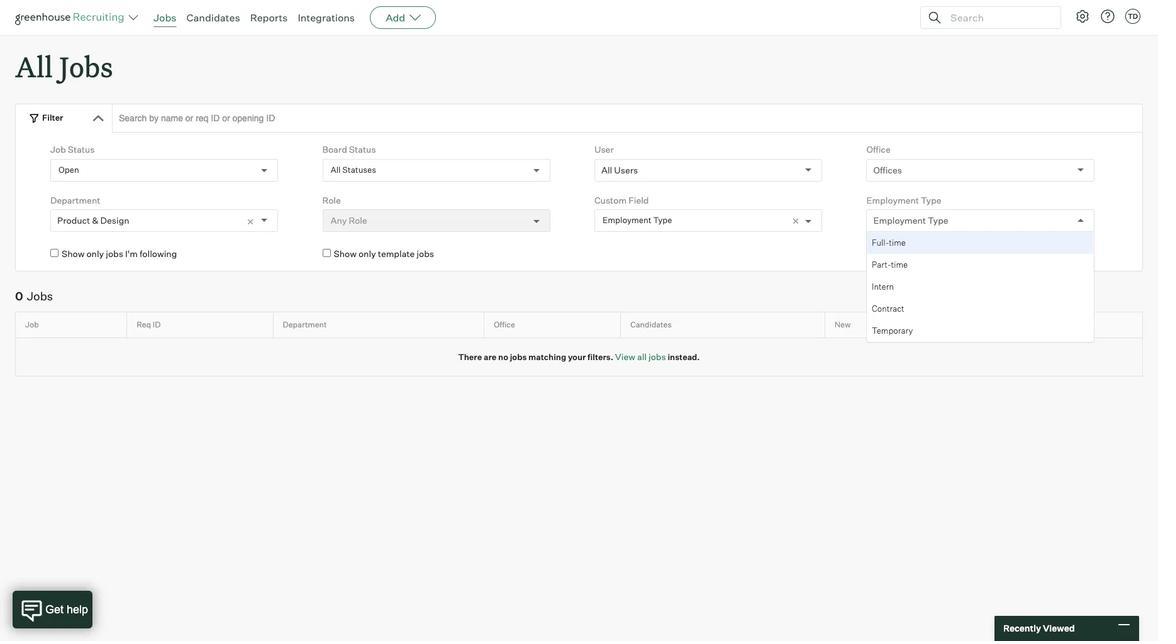 Task type: vqa. For each thing, say whether or not it's contained in the screenshot.
Reach
no



Task type: describe. For each thing, give the bounding box(es) containing it.
employment up full-time
[[874, 215, 926, 226]]

0 jobs
[[15, 289, 53, 303]]

field
[[629, 195, 649, 206]]

Show only template jobs checkbox
[[323, 249, 331, 258]]

custom
[[595, 195, 627, 206]]

offices
[[874, 165, 902, 175]]

clear filters link
[[1045, 248, 1095, 260]]

job status
[[50, 144, 95, 155]]

no
[[498, 352, 508, 362]]

show for show only template jobs
[[334, 249, 357, 259]]

id
[[153, 320, 161, 330]]

req id
[[137, 320, 161, 330]]

all jobs
[[15, 48, 113, 85]]

integrations
[[298, 11, 355, 24]]

show only jobs i'm following
[[62, 249, 177, 259]]

matching
[[529, 352, 567, 362]]

instead.
[[668, 352, 700, 362]]

board
[[323, 144, 347, 155]]

jobs right all
[[649, 352, 666, 362]]

filters
[[1069, 249, 1095, 259]]

greenhouse recruiting image
[[15, 10, 128, 25]]

clear filters
[[1045, 249, 1095, 259]]

are
[[484, 352, 497, 362]]

1 vertical spatial office
[[494, 320, 515, 330]]

product
[[57, 215, 90, 226]]

following
[[140, 249, 177, 259]]

full-time
[[873, 238, 906, 248]]

reports link
[[250, 11, 288, 24]]

users
[[614, 165, 638, 175]]

td button
[[1126, 9, 1141, 24]]

add
[[386, 11, 405, 24]]

product & design
[[57, 215, 129, 226]]

show only template jobs
[[334, 249, 434, 259]]

design
[[100, 215, 129, 226]]

show for show only jobs i'm following
[[62, 249, 85, 259]]

board status
[[323, 144, 376, 155]]

td button
[[1123, 6, 1144, 26]]

recently viewed
[[1004, 624, 1075, 635]]

role
[[323, 195, 341, 206]]

temporary
[[873, 326, 914, 336]]

open
[[59, 165, 79, 175]]

recently
[[1004, 624, 1042, 635]]

candidates link
[[187, 11, 240, 24]]

1 horizontal spatial office
[[867, 144, 891, 155]]

Search by name or req ID or opening ID text field
[[112, 104, 1144, 133]]

clear
[[1045, 249, 1067, 259]]

2 horizontal spatial jobs
[[154, 11, 177, 24]]

product & design option
[[57, 215, 129, 226]]

i'm
[[125, 249, 138, 259]]

new
[[835, 320, 851, 330]]

time for full-
[[890, 238, 906, 248]]

clear value image
[[246, 218, 255, 227]]

there
[[458, 352, 482, 362]]

&
[[92, 215, 99, 226]]

clear value element
[[246, 210, 261, 232]]

configure image
[[1076, 9, 1091, 24]]

only for template
[[359, 249, 376, 259]]



Task type: locate. For each thing, give the bounding box(es) containing it.
all for all users
[[602, 165, 612, 175]]

jobs
[[154, 11, 177, 24], [59, 48, 113, 85], [27, 289, 53, 303]]

status up statuses
[[349, 144, 376, 155]]

jobs inside there are no jobs matching your filters. view all jobs instead.
[[510, 352, 527, 362]]

0 horizontal spatial candidates
[[187, 11, 240, 24]]

jobs down the greenhouse recruiting "image"
[[59, 48, 113, 85]]

job
[[50, 144, 66, 155], [25, 320, 39, 330]]

time down full-time
[[892, 260, 908, 270]]

show
[[62, 249, 85, 259], [334, 249, 357, 259]]

Show only jobs I'm following checkbox
[[50, 249, 59, 258]]

jobs right template
[[417, 249, 434, 259]]

candidates right 'jobs' link
[[187, 11, 240, 24]]

view
[[615, 352, 636, 362]]

view all jobs link
[[615, 352, 666, 362]]

status for job status
[[68, 144, 95, 155]]

employment
[[867, 195, 919, 206], [874, 215, 926, 226], [603, 216, 652, 226]]

1 horizontal spatial show
[[334, 249, 357, 259]]

job down 0 jobs
[[25, 320, 39, 330]]

all left users
[[602, 165, 612, 175]]

1 only from the left
[[87, 249, 104, 259]]

job for job status
[[50, 144, 66, 155]]

req
[[137, 320, 151, 330]]

jobs for all jobs
[[59, 48, 113, 85]]

job for job
[[25, 320, 39, 330]]

2 only from the left
[[359, 249, 376, 259]]

1 horizontal spatial status
[[349, 144, 376, 155]]

row group
[[868, 232, 1094, 342]]

part-
[[873, 260, 892, 270]]

jobs right no
[[510, 352, 527, 362]]

all
[[15, 48, 53, 85], [602, 165, 612, 175], [331, 165, 341, 175]]

1 horizontal spatial department
[[283, 320, 327, 330]]

0 horizontal spatial only
[[87, 249, 104, 259]]

employment down custom field
[[603, 216, 652, 226]]

0 horizontal spatial all
[[15, 48, 53, 85]]

0 horizontal spatial status
[[68, 144, 95, 155]]

jobs for 0 jobs
[[27, 289, 53, 303]]

jobs link
[[154, 11, 177, 24]]

0 horizontal spatial job
[[25, 320, 39, 330]]

2 show from the left
[[334, 249, 357, 259]]

user
[[595, 144, 614, 155]]

all for all statuses
[[331, 165, 341, 175]]

all users option
[[602, 165, 638, 175]]

show right show only template jobs option
[[334, 249, 357, 259]]

only for jobs
[[87, 249, 104, 259]]

department
[[50, 195, 100, 206], [283, 320, 327, 330]]

all statuses
[[331, 165, 376, 175]]

employment type down field at the right of page
[[603, 216, 672, 226]]

status
[[68, 144, 95, 155], [349, 144, 376, 155]]

0 vertical spatial candidates
[[187, 11, 240, 24]]

office up no
[[494, 320, 515, 330]]

filters.
[[588, 352, 614, 362]]

0 vertical spatial job
[[50, 144, 66, 155]]

time
[[890, 238, 906, 248], [892, 260, 908, 270]]

2 vertical spatial jobs
[[27, 289, 53, 303]]

1 vertical spatial candidates
[[631, 320, 672, 330]]

custom field
[[595, 195, 649, 206]]

part-time
[[873, 260, 908, 270]]

show right show only jobs i'm following checkbox
[[62, 249, 85, 259]]

time up the part-time
[[890, 238, 906, 248]]

0 horizontal spatial jobs
[[27, 289, 53, 303]]

all for all jobs
[[15, 48, 53, 85]]

0 vertical spatial department
[[50, 195, 100, 206]]

1 horizontal spatial all
[[331, 165, 341, 175]]

None field
[[874, 210, 877, 232]]

0 horizontal spatial department
[[50, 195, 100, 206]]

1 vertical spatial jobs
[[59, 48, 113, 85]]

candidates
[[187, 11, 240, 24], [631, 320, 672, 330]]

contract
[[873, 304, 905, 314]]

job up open
[[50, 144, 66, 155]]

1 show from the left
[[62, 249, 85, 259]]

jobs right 0
[[27, 289, 53, 303]]

status up open
[[68, 144, 95, 155]]

0
[[15, 289, 23, 303]]

1 horizontal spatial job
[[50, 144, 66, 155]]

statuses
[[343, 165, 376, 175]]

office up offices
[[867, 144, 891, 155]]

filter
[[42, 113, 63, 123]]

integrations link
[[298, 11, 355, 24]]

your
[[568, 352, 586, 362]]

0 horizontal spatial office
[[494, 320, 515, 330]]

only
[[87, 249, 104, 259], [359, 249, 376, 259]]

candidates up all
[[631, 320, 672, 330]]

all up filter in the left of the page
[[15, 48, 53, 85]]

0 horizontal spatial show
[[62, 249, 85, 259]]

jobs
[[106, 249, 123, 259], [417, 249, 434, 259], [649, 352, 666, 362], [510, 352, 527, 362]]

1 vertical spatial job
[[25, 320, 39, 330]]

1 horizontal spatial only
[[359, 249, 376, 259]]

type
[[921, 195, 942, 206], [928, 215, 949, 226], [653, 216, 672, 226]]

0 vertical spatial office
[[867, 144, 891, 155]]

0 vertical spatial jobs
[[154, 11, 177, 24]]

1 vertical spatial time
[[892, 260, 908, 270]]

Search text field
[[948, 8, 1050, 27]]

all users
[[602, 165, 638, 175]]

add button
[[370, 6, 436, 29]]

viewed
[[1043, 624, 1075, 635]]

intern
[[873, 282, 895, 292]]

status for board status
[[349, 144, 376, 155]]

only left template
[[359, 249, 376, 259]]

there are no jobs matching your filters. view all jobs instead.
[[458, 352, 700, 362]]

employment type
[[867, 195, 942, 206], [874, 215, 949, 226], [603, 216, 672, 226]]

full-
[[873, 238, 890, 248]]

all down board
[[331, 165, 341, 175]]

jobs left i'm
[[106, 249, 123, 259]]

only down &
[[87, 249, 104, 259]]

reports
[[250, 11, 288, 24]]

row group containing full-time
[[868, 232, 1094, 342]]

jobs left candidates link
[[154, 11, 177, 24]]

0 vertical spatial time
[[890, 238, 906, 248]]

all
[[637, 352, 647, 362]]

employment type down offices
[[867, 195, 942, 206]]

template
[[378, 249, 415, 259]]

employment type up full-time
[[874, 215, 949, 226]]

1 vertical spatial department
[[283, 320, 327, 330]]

1 horizontal spatial jobs
[[59, 48, 113, 85]]

2 horizontal spatial all
[[602, 165, 612, 175]]

2 status from the left
[[349, 144, 376, 155]]

employment down offices
[[867, 195, 919, 206]]

time for part-
[[892, 260, 908, 270]]

1 horizontal spatial candidates
[[631, 320, 672, 330]]

td
[[1128, 12, 1139, 21]]

1 status from the left
[[68, 144, 95, 155]]

office
[[867, 144, 891, 155], [494, 320, 515, 330]]



